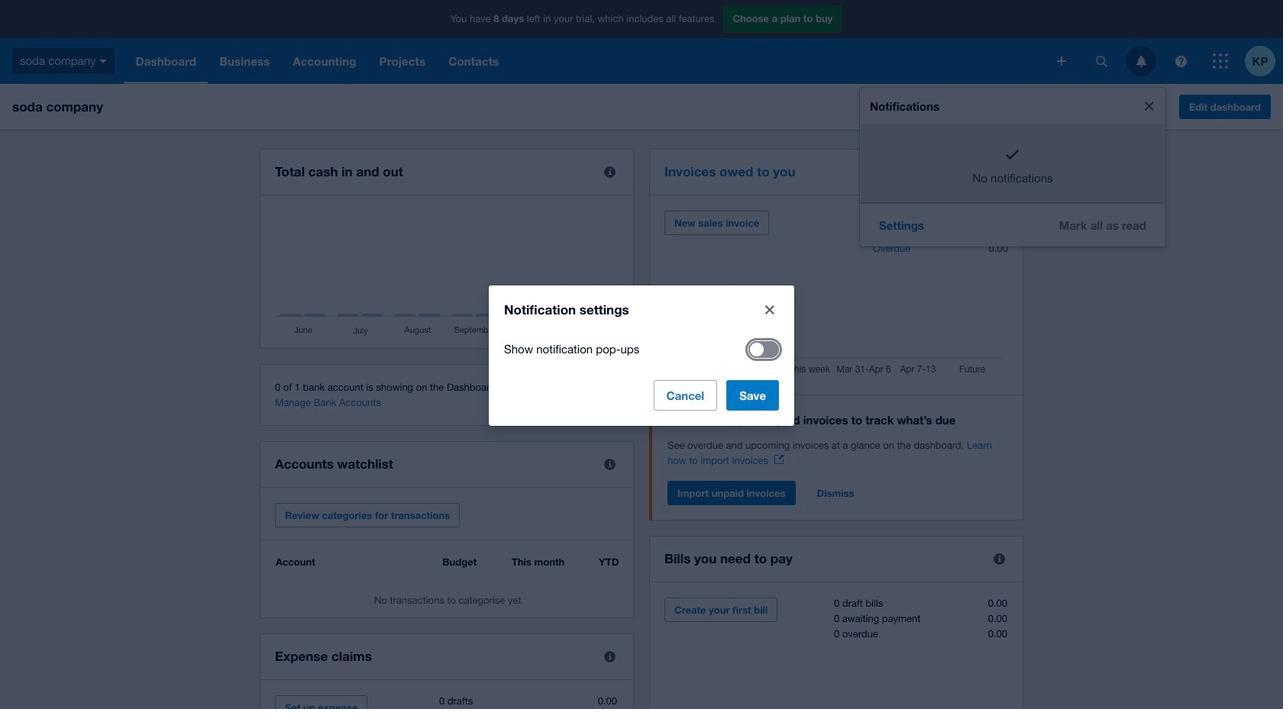 Task type: locate. For each thing, give the bounding box(es) containing it.
empty state of the accounts watchlist widget, featuring a 'review categories for transactions' button and a data-less table with headings 'account,' 'budget,' 'this month,' and 'ytd.' image
[[275, 556, 619, 607]]

panel body document
[[668, 439, 1008, 469], [668, 439, 1008, 469]]

empty state of the bills widget with a 'create your first bill' button and an unpopulated column graph. image
[[665, 598, 1008, 710]]

group
[[860, 88, 1166, 246]]

heading
[[668, 411, 1008, 429]]

opens in a new tab image
[[775, 455, 784, 464]]

banner
[[0, 0, 1283, 710]]

1 horizontal spatial svg image
[[1175, 55, 1187, 67]]

empty state widget for the total cash in and out feature, displaying a column graph summarising bank transaction data as total money in versus total money out across all connected bank accounts, enabling a visual comparison of the two amounts. image
[[275, 211, 619, 337]]

dialog
[[489, 285, 795, 426]]

svg image
[[1175, 55, 1187, 67], [100, 59, 107, 63]]

svg image
[[1213, 53, 1228, 69], [1096, 55, 1107, 67], [1136, 55, 1146, 67], [1057, 57, 1066, 66]]



Task type: describe. For each thing, give the bounding box(es) containing it.
empty state of the expenses widget with a 'set up expense claims' button and a data-less table. image
[[275, 696, 619, 710]]

0 horizontal spatial svg image
[[100, 59, 107, 63]]



Task type: vqa. For each thing, say whether or not it's contained in the screenshot.
the others
no



